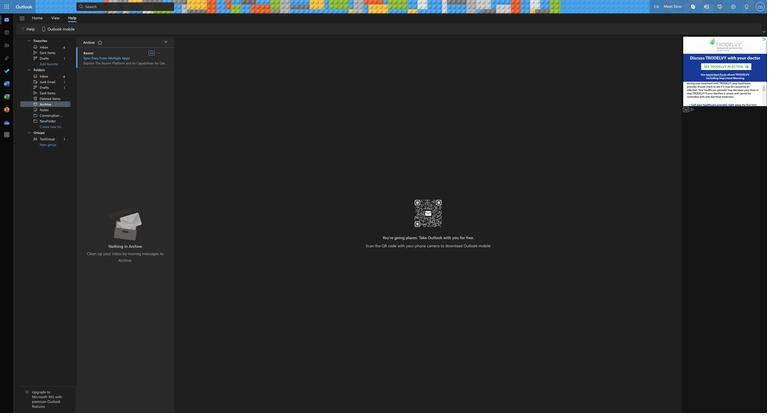 Task type: vqa. For each thing, say whether or not it's contained in the screenshot.
QR
yes



Task type: describe. For each thing, give the bounding box(es) containing it.
now
[[674, 4, 682, 9]]

 inbox for junk email
[[33, 74, 48, 79]]

create new folder
[[40, 125, 66, 129]]

message list section
[[76, 36, 210, 413]]

 help
[[20, 26, 35, 32]]

co image
[[757, 2, 766, 11]]


[[19, 16, 25, 21]]

archive inside archive 
[[83, 40, 95, 45]]

help inside button
[[68, 15, 77, 20]]

moving
[[128, 251, 141, 257]]


[[691, 4, 696, 9]]

tree item containing 
[[20, 79, 70, 85]]

going
[[395, 235, 405, 241]]

items for  sent items
[[47, 50, 55, 55]]

files image
[[4, 56, 10, 61]]

favorites tree item
[[20, 37, 70, 44]]

explore
[[84, 61, 94, 65]]

people image
[[4, 43, 10, 49]]

inbox
[[112, 251, 122, 257]]

create
[[40, 125, 49, 129]]

its
[[132, 61, 136, 65]]

nothing
[[109, 244, 123, 249]]


[[33, 102, 38, 107]]

 folders
[[27, 67, 45, 72]]

 testgroup
[[33, 137, 55, 141]]

apps
[[122, 56, 130, 60]]

meet
[[664, 4, 673, 9]]

2 1 from the top
[[64, 80, 65, 84]]

favorites
[[34, 38, 47, 43]]

 for 
[[33, 45, 38, 49]]

messages
[[142, 251, 159, 257]]

tree containing 
[[20, 73, 71, 130]]

notes
[[40, 108, 49, 112]]

1  from the top
[[33, 113, 38, 118]]

help group
[[17, 24, 78, 34]]

phone
[[415, 243, 426, 249]]


[[763, 31, 766, 33]]

tree item containing 
[[20, 107, 70, 113]]


[[655, 4, 659, 9]]


[[33, 80, 38, 84]]

outlook inside upgrade to microsoft 365 with premium outlook features
[[47, 400, 60, 405]]

new
[[50, 125, 56, 129]]


[[33, 137, 38, 141]]

new group
[[40, 142, 56, 147]]

add favorite
[[40, 62, 58, 66]]

drafts for junk email
[[40, 85, 49, 90]]


[[705, 4, 709, 9]]

tree item containing 
[[20, 96, 70, 102]]

the
[[375, 243, 381, 249]]

6 tree item from the top
[[20, 85, 70, 90]]

sent for  sent items  deleted items  archive  notes  conversation history  newfolder
[[40, 91, 46, 95]]

outlook up camera
[[428, 235, 443, 241]]

email
[[47, 80, 55, 84]]

with inside sync data from multiple apps explore the boomi platform and its capabilities for data integration with automation.
[[185, 61, 191, 65]]

you
[[453, 235, 459, 241]]

to inside you're going places. take outlook with you for free. scan the qr code with your phone camera to download outlook mobile
[[441, 243, 445, 249]]

 button
[[714, 0, 727, 14]]

with down going
[[398, 243, 405, 249]]

1 vertical spatial data
[[160, 61, 167, 65]]

0 vertical spatial boomi
[[84, 51, 94, 55]]

onedrive image
[[4, 120, 10, 126]]

camera
[[427, 243, 440, 249]]


[[164, 40, 168, 45]]

the
[[95, 61, 101, 65]]

in
[[124, 244, 128, 249]]

calendar image
[[4, 30, 10, 36]]

archive.
[[119, 258, 132, 263]]

download
[[446, 243, 463, 249]]

3 tree item from the top
[[20, 56, 70, 61]]

1 1 from the top
[[64, 56, 65, 61]]

premium
[[32, 400, 46, 405]]

365
[[48, 395, 54, 400]]

outlook down free.
[[464, 243, 478, 249]]

for inside you're going places. take outlook with you for free. scan the qr code with your phone camera to download outlook mobile
[[460, 235, 465, 241]]

 button
[[17, 14, 28, 23]]


[[33, 108, 38, 112]]

4 for sent items
[[63, 45, 65, 50]]

new
[[40, 142, 47, 147]]

take
[[419, 235, 427, 241]]

 sent items
[[33, 50, 55, 55]]

 sent items  deleted items  archive  notes  conversation history  newfolder
[[33, 91, 71, 123]]

your inside you're going places. take outlook with you for free. scan the qr code with your phone camera to download outlook mobile
[[406, 243, 414, 249]]

 drafts for add favorite
[[33, 56, 49, 61]]

 button
[[762, 29, 767, 35]]

folders tree item
[[20, 66, 70, 73]]

 favorites
[[27, 38, 47, 43]]

outlook inside banner
[[16, 4, 32, 10]]

archive inside  sent items  deleted items  archive  notes  conversation history  newfolder
[[40, 102, 51, 107]]

 button for folders
[[22, 66, 33, 73]]

tree item containing 
[[20, 136, 70, 142]]

capabilities
[[137, 61, 154, 65]]

ad inside message list section
[[150, 51, 153, 55]]

automation.
[[192, 61, 210, 65]]

outlook inside  outlook mobile
[[48, 26, 62, 32]]

you're
[[383, 235, 394, 241]]

 button
[[687, 0, 700, 13]]

powerpoint image
[[4, 107, 10, 113]]

folders
[[34, 67, 45, 72]]

 for  sent items
[[33, 50, 38, 55]]

12 tree item from the top
[[20, 118, 70, 124]]

groups tree item
[[20, 129, 70, 136]]


[[33, 96, 38, 101]]

4 1 from the top
[[64, 137, 65, 142]]

up
[[98, 251, 102, 257]]

word image
[[4, 82, 10, 87]]

clean
[[87, 251, 97, 257]]

home button
[[28, 13, 47, 22]]

to inside upgrade to microsoft 365 with premium outlook features
[[47, 390, 50, 395]]

multiple
[[108, 56, 121, 60]]

 for folders
[[27, 68, 31, 72]]

archive inside nothing in archive clean up your inbox by moving messages to archive.
[[129, 244, 142, 249]]

 button
[[727, 0, 741, 14]]

you're going places. take outlook with you for free. scan the qr code with your phone camera to download outlook mobile
[[366, 235, 491, 249]]

view button
[[47, 13, 64, 22]]


[[745, 4, 750, 9]]

 groups
[[27, 130, 45, 135]]

newfolder
[[40, 119, 56, 123]]

7 tree item from the top
[[20, 90, 70, 96]]

meet now
[[664, 4, 682, 9]]

upgrade to microsoft 365 with premium outlook features
[[32, 390, 62, 409]]

2 vertical spatial items
[[52, 96, 60, 101]]


[[79, 4, 84, 10]]

 button for groups
[[22, 129, 33, 136]]

drafts for sent items
[[40, 56, 49, 61]]

sent for  sent items
[[40, 50, 46, 55]]



Task type: locate. For each thing, give the bounding box(es) containing it.

[[718, 4, 723, 9]]

 search field
[[76, 0, 174, 13]]

tree item up deleted
[[20, 90, 70, 96]]


[[33, 50, 38, 55], [33, 91, 38, 95]]

sent up deleted
[[40, 91, 46, 95]]

0 horizontal spatial mobile
[[63, 26, 75, 32]]

0 vertical spatial archive
[[83, 40, 95, 45]]

drafts down the  junk email
[[40, 85, 49, 90]]

1 vertical spatial  button
[[22, 66, 33, 73]]

1  inbox from the top
[[33, 45, 48, 49]]

to right upgrade
[[47, 390, 50, 395]]

your right up
[[103, 251, 111, 257]]

with
[[185, 61, 191, 65], [444, 235, 452, 241], [398, 243, 405, 249], [55, 395, 62, 400]]

1 inbox from the top
[[40, 45, 48, 49]]

for right 'you'
[[460, 235, 465, 241]]

tree item containing 
[[20, 102, 70, 107]]

 for  sent items  deleted items  archive  notes  conversation history  newfolder
[[33, 91, 38, 95]]

data down 
[[160, 61, 167, 65]]

tab list containing home
[[28, 13, 81, 22]]

 drafts
[[33, 56, 49, 61], [33, 85, 49, 90]]

1 vertical spatial items
[[47, 91, 55, 95]]

archive up moving at left bottom
[[129, 244, 142, 249]]

 down  favorites
[[33, 45, 38, 49]]

0 vertical spatial your
[[406, 243, 414, 249]]

3  from the top
[[27, 131, 31, 134]]

1 vertical spatial for
[[460, 235, 465, 241]]

4 tree item from the top
[[20, 73, 70, 79]]

4 down 'folders' "tree item"
[[63, 74, 65, 79]]


[[33, 113, 38, 118], [33, 119, 38, 123]]

inbox for sent items
[[40, 45, 48, 49]]

0 vertical spatial  inbox
[[33, 45, 48, 49]]

tree item down the  junk email
[[20, 85, 70, 90]]

1 vertical spatial 
[[33, 74, 38, 79]]

2  from the top
[[33, 119, 38, 123]]

2 inbox from the top
[[40, 74, 48, 79]]

 inside  sent items  deleted items  archive  notes  conversation history  newfolder
[[33, 91, 38, 95]]

inbox up the  junk email
[[40, 74, 48, 79]]

1 vertical spatial 
[[27, 68, 31, 72]]

ad
[[150, 51, 153, 55], [685, 108, 688, 112]]

to right "messages"
[[160, 251, 164, 257]]

tree item up notes
[[20, 96, 70, 102]]

tree item up conversation at the left of page
[[20, 107, 70, 113]]

tab list
[[28, 13, 81, 22]]

1  button from the top
[[22, 37, 33, 44]]

1  from the top
[[33, 50, 38, 55]]

1  from the top
[[33, 56, 38, 61]]

1  from the top
[[27, 39, 31, 42]]

and
[[126, 61, 131, 65]]

0 vertical spatial help
[[68, 15, 77, 20]]

application containing outlook
[[0, 0, 768, 414]]

help right 
[[27, 26, 35, 32]]

tree item down deleted
[[20, 102, 70, 107]]

0 vertical spatial for
[[155, 61, 159, 65]]

2 vertical spatial to
[[47, 390, 50, 395]]

mail image
[[4, 17, 10, 23]]

1 vertical spatial your
[[103, 251, 111, 257]]

1 up  sent items  deleted items  archive  notes  conversation history  newfolder
[[64, 85, 65, 90]]

1 horizontal spatial boomi
[[102, 61, 111, 65]]

1 horizontal spatial help
[[68, 15, 77, 20]]

boomi up sync
[[84, 51, 94, 55]]

view
[[51, 15, 60, 20]]

2  drafts from the top
[[33, 85, 49, 90]]

 button
[[156, 50, 161, 56]]

 outlook mobile
[[41, 26, 75, 32]]

0 vertical spatial to
[[441, 243, 445, 249]]

1 drafts from the top
[[40, 56, 49, 61]]

2  from the top
[[33, 91, 38, 95]]

1 vertical spatial  inbox
[[33, 74, 48, 79]]

1 4 from the top
[[63, 45, 65, 50]]

 for 
[[33, 56, 38, 61]]

 button
[[700, 0, 714, 14]]

data
[[92, 56, 99, 60], [160, 61, 167, 65]]

 inbox for sent items
[[33, 45, 48, 49]]

your
[[406, 243, 414, 249], [103, 251, 111, 257]]

1 horizontal spatial ad
[[685, 108, 688, 112]]

3  button from the top
[[22, 129, 33, 136]]

9 tree item from the top
[[20, 102, 70, 107]]


[[97, 40, 103, 45]]

1 tree from the top
[[20, 35, 70, 67]]

to right camera
[[441, 243, 445, 249]]

1 horizontal spatial to
[[160, 251, 164, 257]]


[[41, 26, 47, 32]]

1 vertical spatial archive
[[40, 102, 51, 107]]

 for 
[[33, 85, 38, 90]]

to do image
[[4, 69, 10, 74]]

your down places.
[[406, 243, 414, 249]]

 for groups
[[27, 131, 31, 134]]

archive
[[83, 40, 95, 45], [40, 102, 51, 107], [129, 244, 142, 249]]

qr
[[382, 243, 387, 249]]

1 horizontal spatial data
[[160, 61, 167, 65]]

0 vertical spatial ad
[[150, 51, 153, 55]]

1 vertical spatial  drafts
[[33, 85, 49, 90]]

tree item up new
[[20, 136, 70, 142]]

2 vertical spatial archive
[[129, 244, 142, 249]]

1 vertical spatial ad
[[685, 108, 688, 112]]

tree item
[[20, 44, 70, 50], [20, 50, 70, 56], [20, 56, 70, 61], [20, 73, 70, 79], [20, 79, 70, 85], [20, 85, 70, 90], [20, 90, 70, 96], [20, 96, 70, 102], [20, 102, 70, 107], [20, 107, 70, 113], [20, 113, 71, 118], [20, 118, 70, 124], [20, 136, 70, 142]]

archive down deleted
[[40, 102, 51, 107]]

sync
[[84, 56, 91, 60]]

2  from the top
[[33, 85, 38, 90]]

13 tree item from the top
[[20, 136, 70, 142]]

0 vertical spatial  drafts
[[33, 56, 49, 61]]

1  drafts from the top
[[33, 56, 49, 61]]

favorite
[[47, 62, 58, 66]]


[[33, 56, 38, 61], [33, 85, 38, 90]]

tab list inside application
[[28, 13, 81, 22]]

tree item down notes
[[20, 113, 71, 118]]

items up deleted
[[47, 91, 55, 95]]

0 vertical spatial mobile
[[63, 26, 75, 32]]

1
[[64, 56, 65, 61], [64, 80, 65, 84], [64, 85, 65, 90], [64, 137, 65, 142]]

code
[[388, 243, 397, 249]]

 heading
[[83, 38, 104, 48]]

 button inside groups 'tree item'
[[22, 129, 33, 136]]

0 vertical spatial tree
[[20, 35, 70, 67]]

1 sent from the top
[[40, 50, 46, 55]]

create new folder tree item
[[20, 124, 70, 130]]

with right integration
[[185, 61, 191, 65]]

help inside  help
[[27, 26, 35, 32]]

0 horizontal spatial data
[[92, 56, 99, 60]]

 button inside 'folders' "tree item"
[[22, 66, 33, 73]]

 inside  groups
[[27, 131, 31, 134]]

tree item up the  junk email
[[20, 73, 70, 79]]

outlook
[[16, 4, 32, 10], [48, 26, 62, 32], [428, 235, 443, 241], [464, 243, 478, 249], [47, 400, 60, 405]]

scan
[[366, 243, 374, 249]]

free.
[[467, 235, 474, 241]]

1 vertical spatial boomi
[[102, 61, 111, 65]]

 inside  favorites
[[27, 39, 31, 42]]

group
[[47, 142, 56, 147]]


[[732, 4, 736, 9]]

0 horizontal spatial ad
[[150, 51, 153, 55]]

 inside  folders
[[27, 68, 31, 72]]

items inside tree item
[[47, 50, 55, 55]]

outlook right premium
[[47, 400, 60, 405]]

5 tree item from the top
[[20, 79, 70, 85]]

2 horizontal spatial to
[[441, 243, 445, 249]]

features
[[32, 405, 45, 409]]

1  from the top
[[33, 45, 38, 49]]

tree item up  sent items
[[20, 44, 70, 50]]

1 horizontal spatial for
[[460, 235, 465, 241]]

drafts
[[40, 56, 49, 61], [40, 85, 49, 90]]

with inside upgrade to microsoft 365 with premium outlook features
[[55, 395, 62, 400]]

 button
[[741, 0, 754, 14]]

 left favorites on the top left of page
[[27, 39, 31, 42]]

outlook up  "button"
[[16, 4, 32, 10]]

4
[[63, 45, 65, 50], [63, 74, 65, 79]]

mobile inside you're going places. take outlook with you for free. scan the qr code with your phone camera to download outlook mobile
[[479, 243, 491, 249]]

 inside tree item
[[33, 50, 38, 55]]

history
[[60, 113, 71, 118]]

items right deleted
[[52, 96, 60, 101]]

11 tree item from the top
[[20, 113, 71, 118]]


[[20, 26, 26, 32]]

outlook right 
[[48, 26, 62, 32]]

3 1 from the top
[[64, 85, 65, 90]]

1 horizontal spatial archive
[[83, 40, 95, 45]]

left-rail-appbar navigation
[[1, 13, 12, 130]]

 down 
[[33, 85, 38, 90]]

2 tree item from the top
[[20, 50, 70, 56]]

platform
[[112, 61, 125, 65]]

outlook banner
[[0, 0, 768, 14]]

drafts down  sent items
[[40, 56, 49, 61]]

archive 
[[83, 40, 103, 45]]

excel image
[[4, 95, 10, 100]]

help button
[[64, 13, 81, 22]]

sync data from multiple apps explore the boomi platform and its capabilities for data integration with automation.
[[84, 56, 210, 65]]

for inside sync data from multiple apps explore the boomi platform and its capabilities for data integration with automation.
[[155, 61, 159, 65]]

sent up 'add'
[[40, 50, 46, 55]]

 inbox down favorites on the top left of page
[[33, 45, 48, 49]]

items
[[47, 50, 55, 55], [47, 91, 55, 95], [52, 96, 60, 101]]

1 vertical spatial to
[[160, 251, 164, 257]]

junk
[[40, 80, 47, 84]]

2  button from the top
[[22, 66, 33, 73]]

 left 'folders'
[[27, 68, 31, 72]]

sent
[[40, 50, 46, 55], [40, 91, 46, 95]]

 button left 'folders'
[[22, 66, 33, 73]]

 for favorites
[[27, 39, 31, 42]]

tree item down 'folders' "tree item"
[[20, 79, 70, 85]]

 left groups
[[27, 131, 31, 134]]

0 horizontal spatial help
[[27, 26, 35, 32]]

with right 365
[[55, 395, 62, 400]]


[[27, 39, 31, 42], [27, 68, 31, 72], [27, 131, 31, 134]]

1 vertical spatial drafts
[[40, 85, 49, 90]]

nothing in archive clean up your inbox by moving messages to archive.
[[87, 244, 164, 263]]

tree containing favorites
[[20, 35, 70, 67]]

add
[[40, 62, 46, 66]]

1 right email
[[64, 80, 65, 84]]

with left 'you'
[[444, 235, 452, 241]]

boomi inside sync data from multiple apps explore the boomi platform and its capabilities for data integration with automation.
[[102, 61, 111, 65]]

4 down  outlook mobile
[[63, 45, 65, 50]]

 drafts for sent items
[[33, 85, 49, 90]]

microsoft
[[32, 395, 47, 400]]

2 horizontal spatial archive
[[129, 244, 142, 249]]

by
[[123, 251, 127, 257]]

 button inside favorites tree item
[[22, 37, 33, 44]]

 down  favorites
[[33, 50, 38, 55]]

1 vertical spatial help
[[27, 26, 35, 32]]

new group tree item
[[20, 142, 70, 148]]

help
[[68, 15, 77, 20], [27, 26, 35, 32]]

tree item up create
[[20, 118, 70, 124]]

4 for junk email
[[63, 74, 65, 79]]

deleted
[[40, 96, 51, 101]]

 down  sent items
[[33, 56, 38, 61]]

0 vertical spatial data
[[92, 56, 99, 60]]

2  from the top
[[27, 68, 31, 72]]

0 horizontal spatial your
[[103, 251, 111, 257]]

items up favorite
[[47, 50, 55, 55]]

2  inbox from the top
[[33, 74, 48, 79]]

2 tree from the top
[[20, 73, 71, 130]]

1 vertical spatial 4
[[63, 74, 65, 79]]

to inside nothing in archive clean up your inbox by moving messages to archive.
[[160, 251, 164, 257]]

1 vertical spatial sent
[[40, 91, 46, 95]]

0 vertical spatial 
[[33, 56, 38, 61]]

0 vertical spatial 
[[33, 50, 38, 55]]

archive left 
[[83, 40, 95, 45]]

to
[[441, 243, 445, 249], [160, 251, 164, 257], [47, 390, 50, 395]]

0 vertical spatial 4
[[63, 45, 65, 50]]

more apps image
[[4, 132, 10, 138]]

 for 
[[33, 74, 38, 79]]

0 horizontal spatial archive
[[40, 102, 51, 107]]

0 vertical spatial drafts
[[40, 56, 49, 61]]

outlook link
[[16, 0, 32, 13]]

for down 
[[155, 61, 159, 65]]

2 vertical spatial 
[[27, 131, 31, 134]]

inbox for junk email
[[40, 74, 48, 79]]

 inbox up junk
[[33, 74, 48, 79]]

2 vertical spatial  button
[[22, 129, 33, 136]]

1 vertical spatial 
[[33, 119, 38, 123]]

application
[[0, 0, 768, 414]]

home
[[32, 15, 43, 20]]


[[157, 51, 161, 55]]

0 vertical spatial inbox
[[40, 45, 48, 49]]

sent inside tree item
[[40, 50, 46, 55]]

data up the the
[[92, 56, 99, 60]]

items for  sent items  deleted items  archive  notes  conversation history  newfolder
[[47, 91, 55, 95]]

add favorite tree item
[[20, 61, 70, 67]]

2 sent from the top
[[40, 91, 46, 95]]

tree
[[20, 35, 70, 67], [20, 73, 71, 130]]

1 vertical spatial mobile
[[479, 243, 491, 249]]

Search for email, meetings, files and more. field
[[85, 4, 171, 9]]

 up 
[[33, 74, 38, 79]]

mobile inside  outlook mobile
[[63, 26, 75, 32]]

1 down folder
[[64, 137, 65, 142]]

tree item down  sent items
[[20, 56, 70, 61]]

upgrade
[[32, 390, 46, 395]]

1 vertical spatial 
[[33, 85, 38, 90]]

premium features image
[[25, 391, 29, 395]]

1 vertical spatial inbox
[[40, 74, 48, 79]]

set your advertising preferences image
[[691, 107, 695, 112]]

2 drafts from the top
[[40, 85, 49, 90]]

mobile
[[63, 26, 75, 32], [479, 243, 491, 249]]

0 vertical spatial 
[[27, 39, 31, 42]]

integration
[[168, 61, 184, 65]]

2 4 from the top
[[63, 74, 65, 79]]

0 horizontal spatial for
[[155, 61, 159, 65]]

 button
[[22, 37, 33, 44], [22, 66, 33, 73], [22, 129, 33, 136]]

boomi down from
[[102, 61, 111, 65]]

 drafts up 'add'
[[33, 56, 49, 61]]

 button up 
[[22, 129, 33, 136]]

conversation
[[40, 113, 59, 118]]

inbox up  sent items
[[40, 45, 48, 49]]

0 vertical spatial sent
[[40, 50, 46, 55]]

 inbox
[[33, 45, 48, 49], [33, 74, 48, 79]]

 button
[[162, 38, 170, 46]]

1 vertical spatial 
[[33, 91, 38, 95]]

 button for favorites
[[22, 37, 33, 44]]

help right view
[[68, 15, 77, 20]]

1 tree item from the top
[[20, 44, 70, 50]]

1 up add favorite tree item
[[64, 56, 65, 61]]

 button down  help
[[22, 37, 33, 44]]

1 horizontal spatial mobile
[[479, 243, 491, 249]]

folder
[[57, 125, 66, 129]]

tree item up add favorite tree item
[[20, 50, 70, 56]]

 up ""
[[33, 91, 38, 95]]

 button
[[96, 38, 104, 47]]

groups
[[34, 130, 45, 135]]

0 vertical spatial 
[[33, 113, 38, 118]]

 junk email
[[33, 80, 55, 84]]

0 vertical spatial  button
[[22, 37, 33, 44]]

2  from the top
[[33, 74, 38, 79]]

 drafts down junk
[[33, 85, 49, 90]]

0 horizontal spatial boomi
[[84, 51, 94, 55]]

1 horizontal spatial your
[[406, 243, 414, 249]]

0 vertical spatial 
[[33, 45, 38, 49]]

ad left the set your advertising preferences icon
[[685, 108, 688, 112]]

1 vertical spatial tree
[[20, 73, 71, 130]]

8 tree item from the top
[[20, 96, 70, 102]]

0 vertical spatial items
[[47, 50, 55, 55]]

0 horizontal spatial to
[[47, 390, 50, 395]]

10 tree item from the top
[[20, 107, 70, 113]]

ad left 
[[150, 51, 153, 55]]

your inside nothing in archive clean up your inbox by moving messages to archive.
[[103, 251, 111, 257]]

sent inside  sent items  deleted items  archive  notes  conversation history  newfolder
[[40, 91, 46, 95]]



